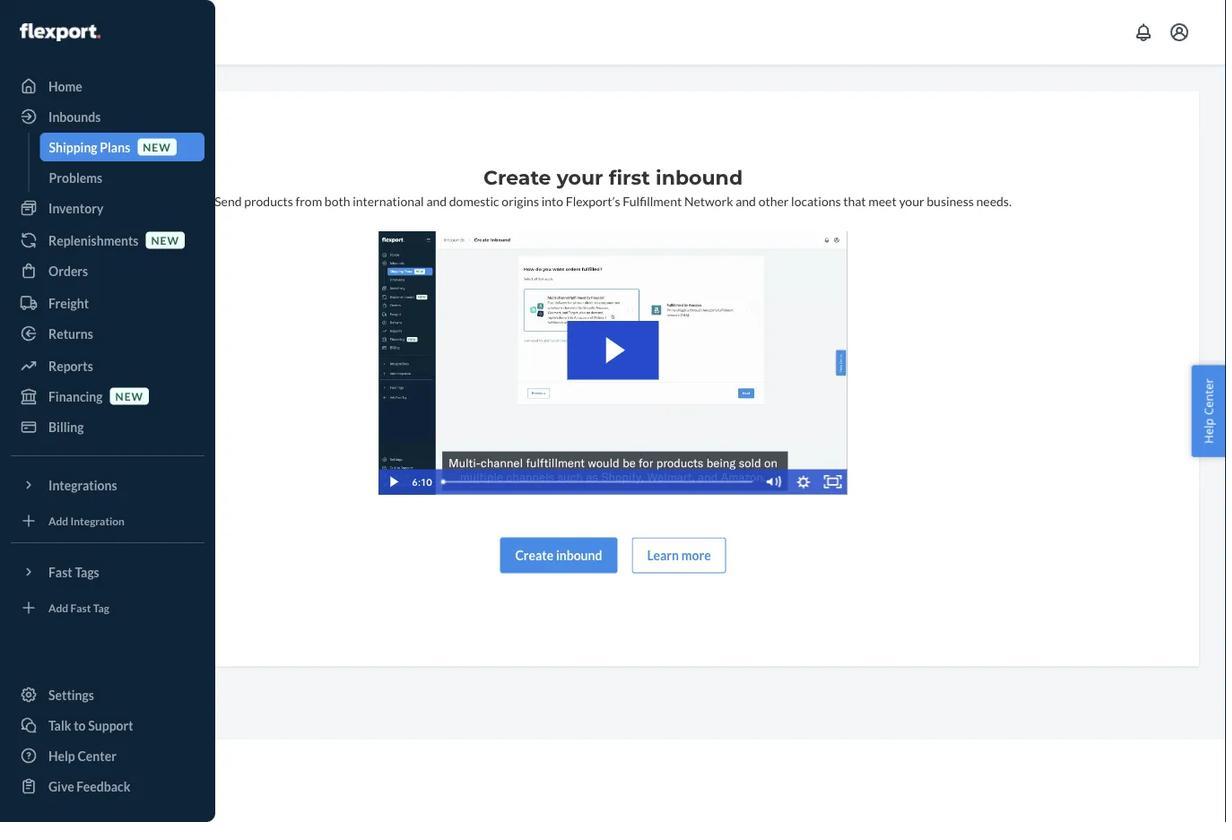 Task type: locate. For each thing, give the bounding box(es) containing it.
0 vertical spatial fast
[[48, 565, 72, 580]]

other
[[759, 193, 789, 209]]

fast
[[48, 565, 72, 580], [70, 602, 91, 615]]

add integration
[[48, 515, 125, 528]]

0 horizontal spatial inbound
[[556, 548, 603, 564]]

0 horizontal spatial and
[[427, 193, 447, 209]]

open navigation image
[[22, 22, 43, 43]]

and left domestic
[[427, 193, 447, 209]]

inbound
[[656, 166, 743, 190], [556, 548, 603, 564]]

1 horizontal spatial center
[[1201, 379, 1217, 416]]

0 horizontal spatial help center
[[48, 749, 117, 764]]

orders
[[48, 263, 88, 279]]

your right meet
[[900, 193, 925, 209]]

1 add from the top
[[48, 515, 68, 528]]

1 vertical spatial inbounds
[[48, 109, 101, 124]]

0 vertical spatial help
[[1201, 419, 1217, 444]]

business
[[927, 193, 974, 209]]

new down reports link
[[115, 390, 144, 403]]

create inbound button
[[500, 538, 618, 574]]

new for shipping plans
[[143, 140, 171, 153]]

inbounds up home link
[[65, 22, 145, 42]]

1 and from the left
[[427, 193, 447, 209]]

your
[[557, 166, 604, 190], [900, 193, 925, 209]]

fast left "tag"
[[70, 602, 91, 615]]

add down fast tags
[[48, 602, 68, 615]]

flexport's
[[566, 193, 621, 209]]

new up orders link
[[151, 234, 179, 247]]

inbounds up the shipping on the left of the page
[[48, 109, 101, 124]]

create inside create your first inbound send products from both international and domestic origins into flexport's fulfillment network and other locations that meet your business needs.
[[484, 166, 551, 190]]

inbounds
[[65, 22, 145, 42], [48, 109, 101, 124]]

domestic
[[449, 193, 500, 209]]

send
[[215, 193, 242, 209]]

2 vertical spatial new
[[115, 390, 144, 403]]

into
[[542, 193, 564, 209]]

1 vertical spatial create
[[515, 548, 554, 564]]

new
[[143, 140, 171, 153], [151, 234, 179, 247], [115, 390, 144, 403]]

reports link
[[11, 352, 205, 381]]

center inside button
[[1201, 379, 1217, 416]]

2 add from the top
[[48, 602, 68, 615]]

1 horizontal spatial your
[[900, 193, 925, 209]]

products
[[244, 193, 293, 209]]

1 vertical spatial help center
[[48, 749, 117, 764]]

inbound up network
[[656, 166, 743, 190]]

origins
[[502, 193, 539, 209]]

financing
[[48, 389, 103, 404]]

help
[[1201, 419, 1217, 444], [48, 749, 75, 764]]

that
[[844, 193, 867, 209]]

add left integration
[[48, 515, 68, 528]]

inbounds link down home link
[[11, 102, 205, 131]]

1 vertical spatial inbounds link
[[11, 102, 205, 131]]

integrations button
[[11, 471, 205, 500]]

0 vertical spatial center
[[1201, 379, 1217, 416]]

learn more button
[[632, 538, 727, 574]]

inbound left learn at the right bottom of the page
[[556, 548, 603, 564]]

0 vertical spatial help center
[[1201, 379, 1217, 444]]

add
[[48, 515, 68, 528], [48, 602, 68, 615]]

1 vertical spatial help
[[48, 749, 75, 764]]

0 vertical spatial inbound
[[656, 166, 743, 190]]

0 vertical spatial add
[[48, 515, 68, 528]]

1 vertical spatial new
[[151, 234, 179, 247]]

inventory
[[48, 201, 104, 216]]

1 vertical spatial inbound
[[556, 548, 603, 564]]

add fast tag link
[[11, 594, 205, 623]]

inbounds link up home link
[[65, 22, 145, 42]]

center
[[1201, 379, 1217, 416], [78, 749, 117, 764]]

billing link
[[11, 413, 205, 442]]

both
[[325, 193, 350, 209]]

0 vertical spatial create
[[484, 166, 551, 190]]

1 vertical spatial add
[[48, 602, 68, 615]]

1 horizontal spatial help center
[[1201, 379, 1217, 444]]

international
[[353, 193, 424, 209]]

network
[[685, 193, 734, 209]]

new right plans
[[143, 140, 171, 153]]

to
[[74, 718, 86, 734]]

create
[[484, 166, 551, 190], [515, 548, 554, 564]]

meet
[[869, 193, 897, 209]]

learn
[[648, 548, 679, 564]]

0 horizontal spatial center
[[78, 749, 117, 764]]

help center
[[1201, 379, 1217, 444], [48, 749, 117, 764]]

open account menu image
[[1169, 22, 1191, 43]]

and
[[427, 193, 447, 209], [736, 193, 756, 209]]

from
[[296, 193, 322, 209]]

inbounds link
[[65, 22, 145, 42], [11, 102, 205, 131]]

video thumbnail image
[[379, 232, 848, 495], [379, 232, 848, 495]]

and left other
[[736, 193, 756, 209]]

your up flexport's on the top of page
[[557, 166, 604, 190]]

integrations
[[48, 478, 117, 493]]

returns
[[48, 326, 93, 341]]

help center inside button
[[1201, 379, 1217, 444]]

create inside create inbound button
[[515, 548, 554, 564]]

give feedback
[[48, 779, 130, 795]]

1 vertical spatial your
[[900, 193, 925, 209]]

0 horizontal spatial help
[[48, 749, 75, 764]]

fast left tags
[[48, 565, 72, 580]]

0 horizontal spatial your
[[557, 166, 604, 190]]

give
[[48, 779, 74, 795]]

1 horizontal spatial and
[[736, 193, 756, 209]]

1 horizontal spatial help
[[1201, 419, 1217, 444]]

1 horizontal spatial inbound
[[656, 166, 743, 190]]

problems
[[49, 170, 102, 185]]

0 vertical spatial new
[[143, 140, 171, 153]]

tags
[[75, 565, 99, 580]]



Task type: vqa. For each thing, say whether or not it's contained in the screenshot.
the leftmost Help Center
yes



Task type: describe. For each thing, give the bounding box(es) containing it.
help inside help center link
[[48, 749, 75, 764]]

help center link
[[11, 742, 205, 771]]

help center button
[[1192, 365, 1227, 458]]

add fast tag
[[48, 602, 109, 615]]

inbound inside create inbound button
[[556, 548, 603, 564]]

talk
[[48, 718, 71, 734]]

settings
[[48, 688, 94, 703]]

create inbound
[[515, 548, 603, 564]]

help inside help center button
[[1201, 419, 1217, 444]]

returns link
[[11, 319, 205, 348]]

shipping
[[49, 140, 97, 155]]

freight
[[48, 296, 89, 311]]

0 vertical spatial inbounds link
[[65, 22, 145, 42]]

new for replenishments
[[151, 234, 179, 247]]

add for add fast tag
[[48, 602, 68, 615]]

create for inbound
[[515, 548, 554, 564]]

support
[[88, 718, 133, 734]]

integration
[[70, 515, 125, 528]]

fast tags
[[48, 565, 99, 580]]

orders link
[[11, 257, 205, 285]]

0 vertical spatial inbounds
[[65, 22, 145, 42]]

talk to support
[[48, 718, 133, 734]]

freight link
[[11, 289, 205, 318]]

inventory link
[[11, 194, 205, 223]]

create your first inbound send products from both international and domestic origins into flexport's fulfillment network and other locations that meet your business needs.
[[215, 166, 1012, 209]]

more
[[682, 548, 711, 564]]

flexport logo image
[[20, 23, 100, 41]]

add for add integration
[[48, 515, 68, 528]]

replenishments
[[48, 233, 139, 248]]

home
[[48, 79, 82, 94]]

video element
[[379, 232, 848, 495]]

locations
[[792, 193, 841, 209]]

plans
[[100, 140, 130, 155]]

talk to support button
[[11, 712, 205, 740]]

tag
[[93, 602, 109, 615]]

2 and from the left
[[736, 193, 756, 209]]

fast inside dropdown button
[[48, 565, 72, 580]]

reports
[[48, 359, 93, 374]]

create for your
[[484, 166, 551, 190]]

shipping plans
[[49, 140, 130, 155]]

add integration link
[[11, 507, 205, 536]]

fast tags button
[[11, 558, 205, 587]]

1 vertical spatial fast
[[70, 602, 91, 615]]

billing
[[48, 420, 84, 435]]

home link
[[11, 72, 205, 101]]

learn more
[[648, 548, 711, 564]]

needs.
[[977, 193, 1012, 209]]

feedback
[[77, 779, 130, 795]]

1 vertical spatial center
[[78, 749, 117, 764]]

settings link
[[11, 681, 205, 710]]

first
[[609, 166, 651, 190]]

0 vertical spatial your
[[557, 166, 604, 190]]

inbound inside create your first inbound send products from both international and domestic origins into flexport's fulfillment network and other locations that meet your business needs.
[[656, 166, 743, 190]]

give feedback button
[[11, 773, 205, 801]]

fulfillment
[[623, 193, 682, 209]]

problems link
[[40, 163, 205, 192]]

open notifications image
[[1133, 22, 1155, 43]]

new for financing
[[115, 390, 144, 403]]



